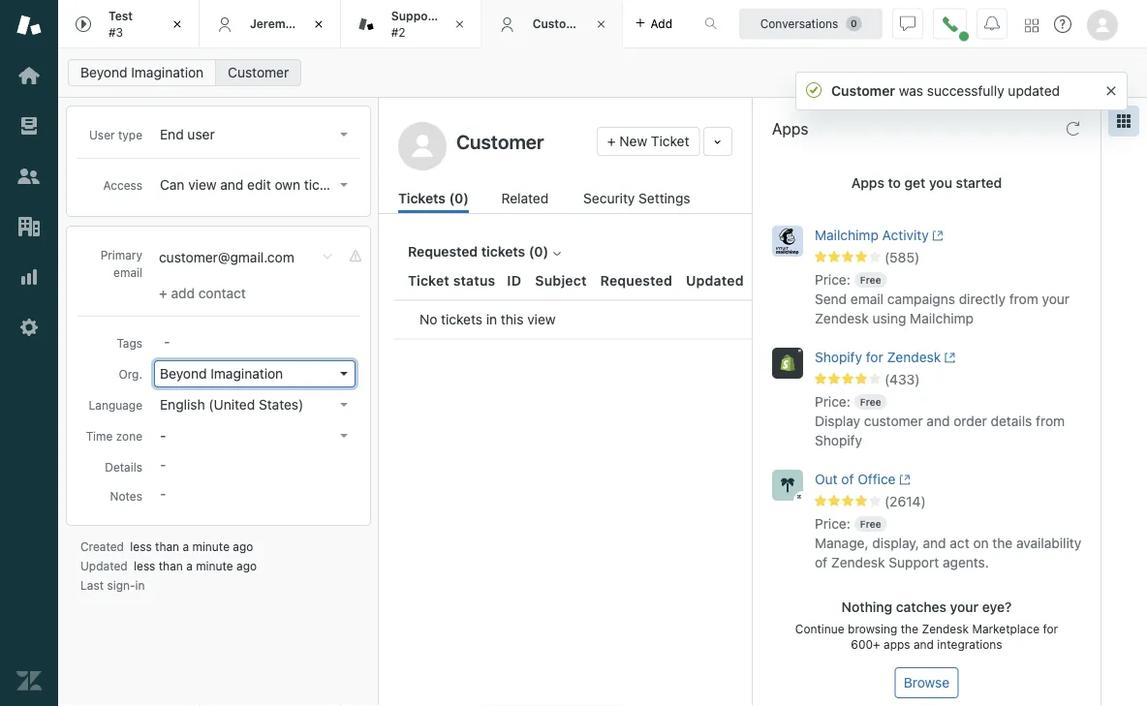 Task type: vqa. For each thing, say whether or not it's contained in the screenshot.
top 'Price:'
yes



Task type: describe. For each thing, give the bounding box(es) containing it.
primary
[[100, 248, 143, 262]]

1 vertical spatial minute
[[196, 559, 233, 573]]

access
[[103, 178, 143, 192]]

(585)
[[885, 250, 920, 266]]

end
[[160, 127, 184, 143]]

1 shopify from the top
[[815, 349, 863, 365]]

apps
[[884, 638, 911, 651]]

user
[[188, 127, 215, 143]]

using
[[873, 311, 907, 327]]

display
[[815, 413, 861, 429]]

settings
[[639, 190, 691, 206]]

and inside button
[[220, 177, 244, 193]]

activity
[[883, 227, 929, 243]]

(2614)
[[885, 494, 926, 510]]

free for email
[[861, 274, 882, 285]]

to
[[889, 175, 902, 191]]

(opens in a new tab) image
[[896, 474, 911, 486]]

states)
[[259, 397, 304, 413]]

0 vertical spatial (0)
[[449, 190, 469, 206]]

+ new ticket button
[[597, 127, 700, 156]]

(433)
[[885, 372, 921, 388]]

0 vertical spatial mailchimp
[[815, 227, 879, 243]]

beyond imagination inside button
[[160, 366, 283, 382]]

english (united states) button
[[154, 392, 356, 419]]

agents.
[[943, 555, 990, 571]]

org.
[[119, 367, 143, 381]]

created less than a minute ago updated less than a minute ago last sign-in
[[80, 540, 257, 592]]

last
[[80, 579, 104, 592]]

campaigns
[[888, 291, 956, 307]]

no tickets in this view
[[420, 312, 556, 328]]

integrations
[[938, 638, 1003, 651]]

1 vertical spatial than
[[159, 559, 183, 573]]

1 vertical spatial ticket
[[408, 273, 450, 289]]

email inside price: free send email campaigns directly from your zendesk using mailchimp
[[851, 291, 884, 307]]

zendesk products image
[[1026, 19, 1039, 32]]

from inside price: free send email campaigns directly from your zendesk using mailchimp
[[1010, 291, 1039, 307]]

your inside nothing catches your eye? continue browsing the zendesk marketplace for 600+ apps and integrations
[[951, 600, 979, 616]]

customer inside customer link
[[228, 64, 289, 80]]

of inside price: free manage, display, and act on the availability of zendesk support agents.
[[815, 555, 828, 571]]

security settings link
[[584, 188, 696, 213]]

conversations
[[761, 17, 839, 31]]

(opens in a new tab) image for mailchimp activity
[[929, 230, 944, 242]]

the inside nothing catches your eye? continue browsing the zendesk marketplace for 600+ apps and integrations
[[901, 622, 919, 636]]

out of office link
[[815, 470, 1055, 493]]

main element
[[0, 0, 58, 707]]

customer tab
[[482, 0, 624, 48]]

jeremy
[[250, 17, 292, 30]]

apps image
[[1117, 113, 1132, 129]]

sign-
[[107, 579, 135, 592]]

4 stars. 433 reviews. element
[[815, 371, 1090, 389]]

miller
[[295, 17, 327, 30]]

0 vertical spatial minute
[[192, 540, 230, 554]]

the inside price: free manage, display, and act on the availability of zendesk support agents.
[[993, 536, 1013, 552]]

price: free display customer and order details from shopify
[[815, 394, 1066, 449]]

display,
[[873, 536, 920, 552]]

availability
[[1017, 536, 1082, 552]]

and inside nothing catches your eye? continue browsing the zendesk marketplace for 600+ apps and integrations
[[914, 638, 935, 651]]

tickets inside button
[[304, 177, 346, 193]]

shopify for zendesk image
[[773, 348, 804, 379]]

directly
[[960, 291, 1006, 307]]

imagination inside button
[[211, 366, 283, 382]]

600+
[[852, 638, 881, 651]]

customer
[[865, 413, 924, 429]]

- button
[[154, 423, 356, 450]]

status
[[453, 273, 496, 289]]

subject
[[536, 273, 587, 289]]

price: free send email campaigns directly from your zendesk using mailchimp
[[815, 272, 1070, 327]]

end user button
[[154, 121, 356, 148]]

get started image
[[16, 63, 42, 88]]

1 vertical spatial ago
[[237, 559, 257, 573]]

for inside nothing catches your eye? continue browsing the zendesk marketplace for 600+ apps and integrations
[[1044, 622, 1059, 636]]

button displays agent's chat status as invisible. image
[[901, 16, 916, 32]]

manage,
[[815, 536, 869, 552]]

price: for send
[[815, 272, 851, 288]]

requested tickets (0)
[[408, 244, 549, 260]]

shopify inside price: free display customer and order details from shopify
[[815, 433, 863, 449]]

your inside price: free send email campaigns directly from your zendesk using mailchimp
[[1043, 291, 1070, 307]]

this
[[501, 312, 524, 328]]

new
[[620, 133, 648, 149]]

free for customer
[[861, 396, 882, 408]]

details
[[105, 460, 143, 474]]

no
[[420, 312, 438, 328]]

out of office image
[[773, 470, 804, 501]]

user
[[89, 128, 115, 142]]

mailchimp activity
[[815, 227, 929, 243]]

imagination inside secondary element
[[131, 64, 204, 80]]

only
[[349, 177, 376, 193]]

browse button
[[895, 668, 959, 699]]

shopify for zendesk link
[[815, 348, 1055, 371]]

english
[[160, 397, 205, 413]]

tab containing test
[[58, 0, 200, 48]]

requested for requested tickets (0)
[[408, 244, 478, 260]]

arrow down image for user
[[340, 133, 348, 137]]

zendesk image
[[16, 669, 42, 694]]

add button
[[624, 0, 684, 48]]

in inside grid
[[486, 312, 497, 328]]

can view and edit own tickets only button
[[154, 172, 376, 199]]

on
[[974, 536, 989, 552]]

price: for display
[[815, 394, 851, 410]]

1 vertical spatial less
[[134, 559, 155, 573]]

secondary element
[[58, 53, 1148, 92]]

get help image
[[1055, 16, 1072, 33]]

ticket inside button
[[651, 133, 690, 149]]

notes
[[110, 490, 143, 503]]

zendesk inside price: free send email campaigns directly from your zendesk using mailchimp
[[815, 311, 869, 327]]

browsing
[[848, 622, 898, 636]]

own
[[275, 177, 301, 193]]

contact
[[198, 286, 246, 302]]

browse
[[904, 675, 950, 691]]

apps for apps to get you started
[[852, 175, 885, 191]]

english (united states)
[[160, 397, 304, 413]]

edit
[[247, 177, 271, 193]]

arrow down image for (united
[[340, 403, 348, 407]]

customer@gmail.com
[[159, 250, 295, 266]]

tickets (0) link
[[398, 188, 469, 213]]

zendesk inside nothing catches your eye? continue browsing the zendesk marketplace for 600+ apps and integrations
[[922, 622, 969, 636]]

price: for manage,
[[815, 516, 851, 532]]

4 stars. 585 reviews. element
[[815, 249, 1090, 267]]

+ for + add contact
[[159, 286, 167, 302]]

updated
[[1009, 83, 1061, 99]]

shopify for zendesk
[[815, 349, 942, 365]]

mailchimp inside price: free send email campaigns directly from your zendesk using mailchimp
[[910, 311, 974, 327]]

apps to get you started
[[852, 175, 1003, 191]]

and inside price: free manage, display, and act on the availability of zendesk support agents.
[[923, 536, 947, 552]]

organizations image
[[16, 214, 42, 239]]

×
[[1106, 77, 1118, 100]]

0 vertical spatial less
[[130, 540, 152, 554]]

related
[[502, 190, 549, 206]]

security settings
[[584, 190, 691, 206]]

zendesk inside price: free manage, display, and act on the availability of zendesk support agents.
[[832, 555, 886, 571]]



Task type: locate. For each thing, give the bounding box(es) containing it.
for right marketplace
[[1044, 622, 1059, 636]]

less
[[130, 540, 152, 554], [134, 559, 155, 573]]

for
[[867, 349, 884, 365], [1044, 622, 1059, 636]]

price: inside price: free display customer and order details from shopify
[[815, 394, 851, 410]]

None text field
[[451, 127, 589, 156]]

2 vertical spatial tickets
[[441, 312, 483, 328]]

test #3
[[109, 9, 133, 39]]

test
[[109, 9, 133, 23]]

nothing catches your eye? continue browsing the zendesk marketplace for 600+ apps and integrations
[[796, 600, 1059, 651]]

0 horizontal spatial the
[[901, 622, 919, 636]]

for down 'using'
[[867, 349, 884, 365]]

marketplace
[[973, 622, 1040, 636]]

created
[[80, 540, 124, 554]]

get
[[905, 175, 926, 191]]

and
[[220, 177, 244, 193], [927, 413, 951, 429], [923, 536, 947, 552], [914, 638, 935, 651]]

view inside grid
[[528, 312, 556, 328]]

imagination up english (united states) "button"
[[211, 366, 283, 382]]

notifications image
[[985, 16, 1000, 32]]

1 vertical spatial imagination
[[211, 366, 283, 382]]

0 horizontal spatial customer
[[228, 64, 289, 80]]

customer down the jeremy miller tab
[[228, 64, 289, 80]]

1 vertical spatial free
[[861, 396, 882, 408]]

(opens in a new tab) image inside shopify for zendesk link
[[942, 352, 957, 364]]

+ new ticket
[[608, 133, 690, 149]]

0 horizontal spatial mailchimp
[[815, 227, 879, 243]]

tabs tab list
[[58, 0, 684, 48]]

beyond imagination down #3
[[80, 64, 204, 80]]

shopify down display
[[815, 433, 863, 449]]

beyond imagination inside secondary element
[[80, 64, 204, 80]]

tickets
[[398, 190, 446, 206]]

mailchimp left the activity
[[815, 227, 879, 243]]

can
[[160, 177, 185, 193]]

mailchimp activity link
[[815, 226, 1055, 249]]

zendesk
[[815, 311, 869, 327], [888, 349, 942, 365], [832, 555, 886, 571], [922, 622, 969, 636]]

tickets up id
[[482, 244, 526, 260]]

time zone
[[86, 429, 143, 443]]

1 horizontal spatial customer
[[533, 17, 589, 30]]

#2
[[391, 25, 406, 39]]

1 horizontal spatial +
[[608, 133, 616, 149]]

+ add contact
[[159, 286, 246, 302]]

customers image
[[16, 164, 42, 189]]

of down manage,
[[815, 555, 828, 571]]

email inside primary email
[[114, 266, 143, 279]]

1 vertical spatial mailchimp
[[910, 311, 974, 327]]

arrow down image inside english (united states) "button"
[[340, 403, 348, 407]]

close image
[[168, 15, 187, 34], [592, 15, 611, 34]]

ticket
[[651, 133, 690, 149], [408, 273, 450, 289]]

+ inside button
[[608, 133, 616, 149]]

0 horizontal spatial (0)
[[449, 190, 469, 206]]

primary email
[[100, 248, 143, 279]]

close image inside customer tab
[[592, 15, 611, 34]]

close image for #2 tab
[[450, 15, 470, 34]]

customer left was at right
[[832, 83, 896, 99]]

1 close image from the left
[[168, 15, 187, 34]]

the up 'apps' on the bottom
[[901, 622, 919, 636]]

0 vertical spatial email
[[114, 266, 143, 279]]

add left the contact
[[171, 286, 195, 302]]

3 free from the top
[[861, 519, 882, 530]]

from
[[1010, 291, 1039, 307], [1036, 413, 1066, 429]]

requested for requested
[[601, 273, 673, 289]]

tags
[[117, 336, 143, 350]]

price: inside price: free send email campaigns directly from your zendesk using mailchimp
[[815, 272, 851, 288]]

0 horizontal spatial apps
[[773, 120, 809, 138]]

tickets (0)
[[398, 190, 469, 206]]

and left edit on the top of the page
[[220, 177, 244, 193]]

end user
[[160, 127, 215, 143]]

close image right test #3
[[168, 15, 187, 34]]

1 free from the top
[[861, 274, 882, 285]]

arrow down image down english (united states) "button"
[[340, 434, 348, 438]]

beyond down #3
[[80, 64, 128, 80]]

free inside price: free display customer and order details from shopify
[[861, 396, 882, 408]]

zendesk up (433)
[[888, 349, 942, 365]]

less right created
[[130, 540, 152, 554]]

2 horizontal spatial customer
[[832, 83, 896, 99]]

tickets for requested tickets (0)
[[482, 244, 526, 260]]

0 horizontal spatial of
[[815, 555, 828, 571]]

arrow down image for imagination
[[340, 372, 348, 376]]

1 horizontal spatial requested
[[601, 273, 673, 289]]

0 vertical spatial view
[[188, 177, 217, 193]]

requested inside grid
[[601, 273, 673, 289]]

close image inside the jeremy miller tab
[[309, 15, 328, 34]]

add up secondary element on the top
[[651, 17, 673, 31]]

1 vertical spatial price:
[[815, 394, 851, 410]]

0 vertical spatial beyond imagination
[[80, 64, 204, 80]]

0 vertical spatial than
[[155, 540, 179, 554]]

3 price: from the top
[[815, 516, 851, 532]]

0 vertical spatial ago
[[233, 540, 253, 554]]

price: up manage,
[[815, 516, 851, 532]]

ago
[[233, 540, 253, 554], [237, 559, 257, 573]]

type
[[118, 128, 143, 142]]

support
[[889, 555, 940, 571]]

#3
[[109, 25, 123, 39]]

0 vertical spatial free
[[861, 274, 882, 285]]

+ for + new ticket
[[608, 133, 616, 149]]

from right details
[[1036, 413, 1066, 429]]

0 vertical spatial ticket
[[651, 133, 690, 149]]

tickets right own
[[304, 177, 346, 193]]

0 vertical spatial price:
[[815, 272, 851, 288]]

1 horizontal spatial imagination
[[211, 366, 283, 382]]

arrow down image inside "beyond imagination" button
[[340, 372, 348, 376]]

arrow down image down - field
[[340, 372, 348, 376]]

apps
[[773, 120, 809, 138], [852, 175, 885, 191]]

1 horizontal spatial ticket
[[651, 133, 690, 149]]

beyond
[[80, 64, 128, 80], [160, 366, 207, 382]]

beyond imagination link
[[68, 59, 216, 86]]

act
[[950, 536, 970, 552]]

0 vertical spatial +
[[608, 133, 616, 149]]

a
[[183, 540, 189, 554], [186, 559, 193, 573]]

view right the this
[[528, 312, 556, 328]]

view inside button
[[188, 177, 217, 193]]

2 close image from the left
[[450, 15, 470, 34]]

zendesk down manage,
[[832, 555, 886, 571]]

the right on
[[993, 536, 1013, 552]]

customer up secondary element on the top
[[533, 17, 589, 30]]

2 arrow down image from the top
[[340, 372, 348, 376]]

free up display,
[[861, 519, 882, 530]]

your right directly
[[1043, 291, 1070, 307]]

0 vertical spatial tickets
[[304, 177, 346, 193]]

1 vertical spatial in
[[135, 579, 145, 592]]

and right 'apps' on the bottom
[[914, 638, 935, 651]]

(opens in a new tab) image up 4 stars. 433 reviews. element
[[942, 352, 957, 364]]

1 horizontal spatial the
[[993, 536, 1013, 552]]

1 vertical spatial email
[[851, 291, 884, 307]]

0 horizontal spatial ticket
[[408, 273, 450, 289]]

arrow down image
[[340, 183, 348, 187]]

0 vertical spatial the
[[993, 536, 1013, 552]]

1 horizontal spatial (0)
[[529, 244, 549, 260]]

0 vertical spatial (opens in a new tab) image
[[929, 230, 944, 242]]

close image for the jeremy miller tab
[[309, 15, 328, 34]]

from inside price: free display customer and order details from shopify
[[1036, 413, 1066, 429]]

free up 'using'
[[861, 274, 882, 285]]

1 vertical spatial (opens in a new tab) image
[[942, 352, 957, 364]]

0 horizontal spatial imagination
[[131, 64, 204, 80]]

add
[[651, 17, 673, 31], [171, 286, 195, 302]]

reporting image
[[16, 265, 42, 290]]

4 arrow down image from the top
[[340, 434, 348, 438]]

close image up secondary element on the top
[[592, 15, 611, 34]]

you
[[930, 175, 953, 191]]

0 horizontal spatial close image
[[168, 15, 187, 34]]

jeremy miller tab
[[200, 0, 341, 48]]

email
[[114, 266, 143, 279], [851, 291, 884, 307]]

1 horizontal spatial email
[[851, 291, 884, 307]]

0 horizontal spatial add
[[171, 286, 195, 302]]

free inside price: free send email campaigns directly from your zendesk using mailchimp
[[861, 274, 882, 285]]

nothing
[[842, 600, 893, 616]]

2 price: from the top
[[815, 394, 851, 410]]

time
[[86, 429, 113, 443]]

1 horizontal spatial close image
[[450, 15, 470, 34]]

updated down settings
[[686, 273, 744, 289]]

1 horizontal spatial beyond
[[160, 366, 207, 382]]

1 vertical spatial shopify
[[815, 433, 863, 449]]

0 vertical spatial in
[[486, 312, 497, 328]]

email down "primary"
[[114, 266, 143, 279]]

jeremy miller
[[250, 17, 327, 30]]

(opens in a new tab) image inside mailchimp activity link
[[929, 230, 944, 242]]

0 vertical spatial for
[[867, 349, 884, 365]]

1 vertical spatial beyond
[[160, 366, 207, 382]]

0 vertical spatial apps
[[773, 120, 809, 138]]

requested up ticket status
[[408, 244, 478, 260]]

0 horizontal spatial +
[[159, 286, 167, 302]]

0 vertical spatial from
[[1010, 291, 1039, 307]]

0 vertical spatial requested
[[408, 244, 478, 260]]

beyond up english
[[160, 366, 207, 382]]

free inside price: free manage, display, and act on the availability of zendesk support agents.
[[861, 519, 882, 530]]

details
[[991, 413, 1033, 429]]

arrow down image up arrow down image
[[340, 133, 348, 137]]

office
[[858, 472, 896, 488]]

0 vertical spatial add
[[651, 17, 673, 31]]

minute
[[192, 540, 230, 554], [196, 559, 233, 573]]

0 vertical spatial of
[[842, 472, 855, 488]]

price: free manage, display, and act on the availability of zendesk support agents.
[[815, 516, 1082, 571]]

updated inside created less than a minute ago updated less than a minute ago last sign-in
[[80, 559, 128, 573]]

customer inside customer tab
[[533, 17, 589, 30]]

tickets for no tickets in this view
[[441, 312, 483, 328]]

- field
[[156, 331, 356, 352]]

arrow down image right states) at left bottom
[[340, 403, 348, 407]]

catches
[[897, 600, 947, 616]]

beyond imagination up english (united states)
[[160, 366, 283, 382]]

(opens in a new tab) image
[[929, 230, 944, 242], [942, 352, 957, 364]]

1 vertical spatial +
[[159, 286, 167, 302]]

2 vertical spatial price:
[[815, 516, 851, 532]]

related link
[[502, 188, 551, 213]]

arrow down image inside end user button
[[340, 133, 348, 137]]

id
[[507, 273, 522, 289]]

1 vertical spatial requested
[[601, 273, 673, 289]]

2 shopify from the top
[[815, 433, 863, 449]]

send
[[815, 291, 847, 307]]

grid containing ticket status
[[379, 262, 892, 707]]

1 arrow down image from the top
[[340, 133, 348, 137]]

3 arrow down image from the top
[[340, 403, 348, 407]]

than
[[155, 540, 179, 554], [159, 559, 183, 573]]

and inside price: free display customer and order details from shopify
[[927, 413, 951, 429]]

mailchimp
[[815, 227, 879, 243], [910, 311, 974, 327]]

close image inside #2 tab
[[450, 15, 470, 34]]

+ left the contact
[[159, 286, 167, 302]]

ticket right "new"
[[651, 133, 690, 149]]

0 horizontal spatial close image
[[309, 15, 328, 34]]

customer was successfully updated
[[832, 83, 1061, 99]]

1 close image from the left
[[309, 15, 328, 34]]

continue
[[796, 622, 845, 636]]

order
[[954, 413, 988, 429]]

requested right subject
[[601, 273, 673, 289]]

shopify
[[815, 349, 863, 365], [815, 433, 863, 449]]

1 vertical spatial a
[[186, 559, 193, 573]]

price: inside price: free manage, display, and act on the availability of zendesk support agents.
[[815, 516, 851, 532]]

zendesk down send
[[815, 311, 869, 327]]

1 horizontal spatial mailchimp
[[910, 311, 974, 327]]

(0) right tickets
[[449, 190, 469, 206]]

customer
[[533, 17, 589, 30], [228, 64, 289, 80], [832, 83, 896, 99]]

views image
[[16, 113, 42, 139]]

imagination up end on the top left of the page
[[131, 64, 204, 80]]

and left act on the right of the page
[[923, 536, 947, 552]]

0 vertical spatial imagination
[[131, 64, 204, 80]]

1 vertical spatial apps
[[852, 175, 885, 191]]

ticket up no
[[408, 273, 450, 289]]

(opens in a new tab) image up 4 stars. 585 reviews. element
[[929, 230, 944, 242]]

0 vertical spatial your
[[1043, 291, 1070, 307]]

1 vertical spatial for
[[1044, 622, 1059, 636]]

mailchimp down campaigns
[[910, 311, 974, 327]]

view
[[188, 177, 217, 193], [528, 312, 556, 328]]

+
[[608, 133, 616, 149], [159, 286, 167, 302]]

0 horizontal spatial updated
[[80, 559, 128, 573]]

free
[[861, 274, 882, 285], [861, 396, 882, 408], [861, 519, 882, 530]]

less up sign-
[[134, 559, 155, 573]]

1 vertical spatial beyond imagination
[[160, 366, 283, 382]]

price: up send
[[815, 272, 851, 288]]

close image right #2
[[450, 15, 470, 34]]

out of office
[[815, 472, 896, 488]]

1 vertical spatial from
[[1036, 413, 1066, 429]]

1 horizontal spatial close image
[[592, 15, 611, 34]]

out
[[815, 472, 838, 488]]

conversations button
[[740, 8, 883, 39]]

0 vertical spatial shopify
[[815, 349, 863, 365]]

0 horizontal spatial email
[[114, 266, 143, 279]]

+ left "new"
[[608, 133, 616, 149]]

your left eye?
[[951, 600, 979, 616]]

0 vertical spatial updated
[[686, 273, 744, 289]]

and left the order
[[927, 413, 951, 429]]

zendesk up integrations
[[922, 622, 969, 636]]

(0) up subject
[[529, 244, 549, 260]]

requested
[[408, 244, 478, 260], [601, 273, 673, 289]]

admin image
[[16, 315, 42, 340]]

updated down created
[[80, 559, 128, 573]]

2 close image from the left
[[592, 15, 611, 34]]

1 horizontal spatial view
[[528, 312, 556, 328]]

language
[[89, 398, 143, 412]]

in
[[486, 312, 497, 328], [135, 579, 145, 592]]

shopify right shopify for zendesk icon
[[815, 349, 863, 365]]

1 vertical spatial customer
[[228, 64, 289, 80]]

2 vertical spatial customer
[[832, 83, 896, 99]]

0 horizontal spatial your
[[951, 600, 979, 616]]

1 vertical spatial (0)
[[529, 244, 549, 260]]

2 vertical spatial free
[[861, 519, 882, 530]]

0 horizontal spatial requested
[[408, 244, 478, 260]]

close image right jeremy
[[309, 15, 328, 34]]

(opens in a new tab) image for shopify for zendesk
[[942, 352, 957, 364]]

(0)
[[449, 190, 469, 206], [529, 244, 549, 260]]

security
[[584, 190, 635, 206]]

0 horizontal spatial beyond
[[80, 64, 128, 80]]

eye?
[[983, 600, 1012, 616]]

of right out
[[842, 472, 855, 488]]

1 vertical spatial the
[[901, 622, 919, 636]]

beyond inside button
[[160, 366, 207, 382]]

1 horizontal spatial in
[[486, 312, 497, 328]]

tab
[[58, 0, 200, 48]]

started
[[956, 175, 1003, 191]]

was
[[899, 83, 924, 99]]

grid
[[379, 262, 892, 707]]

zone
[[116, 429, 143, 443]]

zendesk support image
[[16, 13, 42, 38]]

updated
[[686, 273, 744, 289], [80, 559, 128, 573]]

1 horizontal spatial apps
[[852, 175, 885, 191]]

arrow down image
[[340, 133, 348, 137], [340, 372, 348, 376], [340, 403, 348, 407], [340, 434, 348, 438]]

1 vertical spatial add
[[171, 286, 195, 302]]

1 vertical spatial your
[[951, 600, 979, 616]]

1 vertical spatial view
[[528, 312, 556, 328]]

0 vertical spatial a
[[183, 540, 189, 554]]

in left the this
[[486, 312, 497, 328]]

can view and edit own tickets only
[[160, 177, 376, 193]]

free for display,
[[861, 519, 882, 530]]

close image
[[309, 15, 328, 34], [450, 15, 470, 34]]

mailchimp activity image
[[773, 226, 804, 257]]

1 horizontal spatial your
[[1043, 291, 1070, 307]]

from right directly
[[1010, 291, 1039, 307]]

in right the last
[[135, 579, 145, 592]]

tickets right no
[[441, 312, 483, 328]]

1 horizontal spatial for
[[1044, 622, 1059, 636]]

2 free from the top
[[861, 396, 882, 408]]

1 price: from the top
[[815, 272, 851, 288]]

imagination
[[131, 64, 204, 80], [211, 366, 283, 382]]

price: up display
[[815, 394, 851, 410]]

beyond inside secondary element
[[80, 64, 128, 80]]

view right 'can'
[[188, 177, 217, 193]]

1 vertical spatial updated
[[80, 559, 128, 573]]

free up customer
[[861, 396, 882, 408]]

1 horizontal spatial updated
[[686, 273, 744, 289]]

email up 'using'
[[851, 291, 884, 307]]

add inside popup button
[[651, 17, 673, 31]]

1 vertical spatial tickets
[[482, 244, 526, 260]]

#2 tab
[[341, 0, 482, 48]]

arrow down image inside - button
[[340, 434, 348, 438]]

in inside created less than a minute ago updated less than a minute ago last sign-in
[[135, 579, 145, 592]]

apps for apps
[[773, 120, 809, 138]]

1 vertical spatial of
[[815, 555, 828, 571]]

4 stars. 2614 reviews. element
[[815, 493, 1090, 511]]

for inside shopify for zendesk link
[[867, 349, 884, 365]]

0 horizontal spatial view
[[188, 177, 217, 193]]

0 vertical spatial customer
[[533, 17, 589, 30]]

0 vertical spatial beyond
[[80, 64, 128, 80]]



